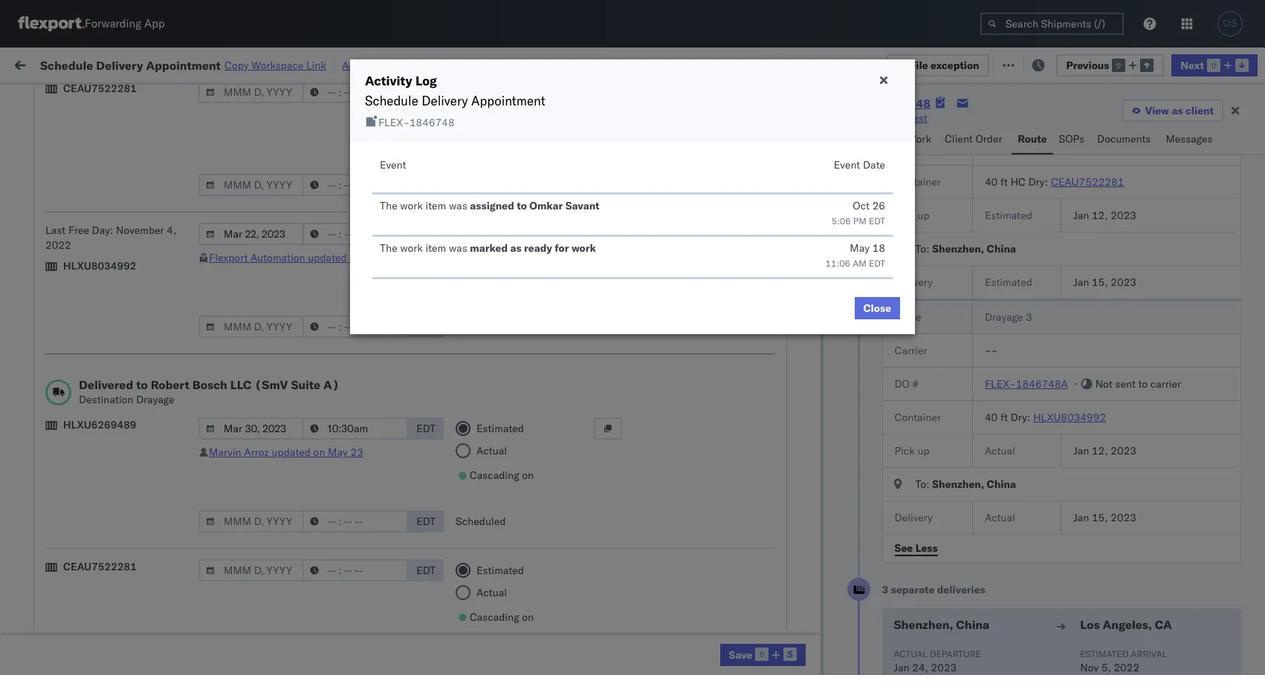 Task type: locate. For each thing, give the bounding box(es) containing it.
15, for estimated
[[1092, 276, 1108, 289]]

schedule delivery appointment button for 2:59 am edt, nov 5, 2022
[[34, 246, 183, 262]]

los for 2nd schedule pickup from los angeles, ca button from the top
[[140, 206, 157, 220]]

schedule delivery appointment button up schedule pickup from rotterdam, netherlands
[[34, 507, 183, 524]]

4 hlxu6269489, from the top
[[995, 279, 1071, 293]]

3:00
[[239, 149, 262, 162]]

mmm d, yyyy text field for ceau7522281
[[199, 174, 304, 196]]

7:00
[[239, 411, 262, 424]]

3 separate deliveries
[[882, 583, 985, 597]]

0 vertical spatial 3
[[1026, 311, 1032, 324]]

2 vertical spatial 2130387
[[853, 607, 898, 620]]

0 vertical spatial scheduled
[[456, 178, 506, 192]]

1 vertical spatial work
[[907, 132, 931, 146]]

1 jan 15, 2023 from the top
[[1074, 276, 1136, 289]]

11:30 down arroz
[[239, 509, 268, 522]]

0 vertical spatial for
[[143, 92, 155, 103]]

4 lhuu7894563, uetu5238478 from the top
[[916, 443, 1068, 456]]

schedule for fifth schedule pickup from los angeles, ca link from the bottom
[[34, 206, 78, 220]]

confirm inside confirm pickup from los angeles, ca
[[34, 402, 72, 416]]

1 gvcu5265864 from the top
[[916, 508, 989, 522]]

file exception
[[1011, 58, 1080, 71], [910, 58, 979, 72]]

container numbers
[[916, 115, 956, 138]]

los
[[140, 174, 157, 187], [140, 206, 157, 220], [140, 272, 157, 285], [140, 337, 157, 350], [134, 402, 151, 416], [140, 468, 157, 481], [140, 566, 157, 579], [1080, 618, 1100, 633]]

pm right 7:00
[[264, 411, 281, 424]]

edt for 3rd -- : -- -- text box from the top
[[416, 564, 436, 578]]

2 vertical spatial abcdefg78456546
[[1012, 443, 1112, 457]]

0 vertical spatial sent
[[1115, 142, 1136, 155]]

nov down flexport automation updated on may 18
[[310, 280, 329, 293]]

was for assigned
[[449, 199, 467, 213]]

am left 25,
[[264, 574, 282, 588]]

to: right 1893174
[[915, 478, 930, 491]]

0 vertical spatial schedule delivery appointment button
[[34, 246, 183, 262]]

drayage down robert
[[136, 393, 174, 407]]

0 vertical spatial mode
[[455, 121, 478, 132]]

0 vertical spatial drayage
[[985, 311, 1023, 324]]

scheduled
[[456, 178, 506, 192], [456, 320, 506, 334], [456, 515, 506, 528]]

2 ceau7522281, hlxu6269489, hlxu8034992 from the top
[[916, 214, 1146, 227]]

uetu5238478 up flex-1846748a
[[995, 345, 1068, 358]]

2 vertical spatial scheduled
[[456, 515, 506, 528]]

2 pdt from the top
[[416, 178, 436, 192]]

3 ceau7522281, from the top
[[916, 247, 992, 260]]

0 vertical spatial as
[[1172, 104, 1183, 117]]

2 11:30 pm est, jan 23, 2023 from the top
[[239, 541, 378, 555]]

flex-2130387 down flex-1662119
[[821, 607, 898, 620]]

0 vertical spatial 2130387
[[853, 509, 898, 522]]

3 abcdefg78456546 from the top
[[1012, 443, 1112, 457]]

2 not sent to carrier from the top
[[1095, 378, 1181, 391]]

0 vertical spatial carrier
[[1150, 142, 1181, 155]]

copy workspace link button
[[224, 58, 326, 72]]

schedule inside schedule pickup from rotterdam, netherlands
[[34, 533, 78, 547]]

for left work,
[[143, 92, 155, 103]]

3 lhuu7894563, from the top
[[916, 410, 992, 424]]

2 event from the left
[[834, 158, 860, 172]]

lhuu7894563,
[[916, 345, 992, 358], [916, 378, 992, 391], [916, 410, 992, 424], [916, 443, 992, 456]]

from for second schedule pickup from los angeles, ca link from the bottom
[[116, 468, 137, 481]]

confirm inside confirm delivery link
[[34, 443, 72, 456]]

los for 3rd schedule pickup from los angeles, ca button from the top of the page
[[140, 272, 157, 285]]

9,
[[331, 313, 341, 326]]

operator: omkar savant
[[658, 58, 773, 72]]

do # down container numbers
[[895, 142, 918, 155]]

2 vertical spatial savant
[[1232, 247, 1264, 261]]

1 mmm d, yyyy text field from the top
[[199, 174, 304, 196]]

ft
[[1000, 175, 1008, 189], [1000, 411, 1008, 424]]

0 vertical spatial 11:30 pm est, jan 23, 2023
[[239, 509, 378, 522]]

jan 12, 2023 down ceau7522281 button
[[1074, 209, 1136, 222]]

1 vertical spatial customs
[[71, 304, 112, 318]]

lhuu7894563, uetu5238478 down the drayage 3 at the right of the page
[[916, 345, 1068, 358]]

1 lagerfeld from the top
[[797, 509, 842, 522]]

2130387 up 1662119
[[853, 541, 898, 555]]

shenzhen, china
[[894, 618, 990, 633]]

0 vertical spatial 15,
[[1092, 276, 1108, 289]]

container for 40 ft hc dry : ceau7522281
[[895, 175, 941, 189]]

2 gvcu5265864 from the top
[[916, 541, 989, 554]]

mmm d, yyyy text field for 2nd -- : -- -- text box from the bottom
[[199, 223, 304, 245]]

cascading on for fourth -- : -- -- text field from the bottom
[[470, 132, 534, 146]]

cascading for third -- : -- -- text field from the bottom
[[470, 274, 519, 288]]

schedule for third schedule pickup from los angeles, ca link from the top
[[34, 272, 78, 285]]

do
[[895, 142, 910, 155], [895, 378, 910, 391]]

7 ocean fcl from the top
[[455, 443, 507, 457]]

0 horizontal spatial log
[[380, 58, 397, 72]]

2 schedule delivery appointment button from the top
[[34, 376, 183, 393]]

1 vertical spatial upload
[[34, 304, 68, 318]]

file
[[1011, 58, 1029, 71], [910, 58, 928, 72]]

rotterdam,
[[140, 533, 193, 547]]

schedule delivery appointment for 2:59 am edt, nov 5, 2022
[[34, 246, 183, 260]]

shenzhen,
[[932, 242, 984, 256], [932, 478, 984, 491], [894, 618, 953, 633]]

2 2:59 am est, dec 14, 2022 from the top
[[239, 378, 376, 391]]

2 12, from the top
[[1092, 444, 1108, 458]]

mmm d, yyyy text field for hlxu6269489
[[199, 511, 304, 533]]

pdt for third -- : -- -- text field from the bottom
[[416, 320, 436, 334]]

1 vertical spatial updated
[[272, 446, 311, 459]]

delivery up schedule pickup from rotterdam, netherlands
[[81, 508, 119, 521]]

event left date
[[834, 158, 860, 172]]

0 horizontal spatial savant
[[565, 199, 600, 213]]

message (0)
[[200, 58, 261, 71]]

0 vertical spatial work
[[162, 58, 188, 71]]

2 was from the top
[[449, 242, 467, 255]]

zimu3048342
[[1012, 640, 1083, 653]]

not sent to carrier
[[1095, 142, 1181, 155], [1095, 378, 1181, 391]]

schedule delivery appointment link for 11:30 pm est, jan 23, 2023
[[34, 507, 183, 522]]

1 vertical spatial #
[[912, 378, 918, 391]]

40 for 40 ft dry : hlxu8034992
[[985, 411, 998, 424]]

2 vertical spatial omkar
[[1198, 247, 1230, 261]]

1 vertical spatial for
[[555, 242, 569, 255]]

documents inside button
[[1097, 132, 1151, 146]]

dec for schedule delivery appointment
[[309, 378, 329, 391]]

uetu5238478 for schedule delivery appointment
[[995, 378, 1068, 391]]

1 vertical spatial not sent to carrier
[[1095, 378, 1181, 391]]

item for assigned to omkar savant
[[426, 199, 446, 213]]

edt
[[869, 216, 885, 227], [869, 258, 885, 269], [416, 422, 436, 436], [416, 515, 436, 528], [416, 564, 436, 578]]

2 flex-2130387 from the top
[[821, 541, 898, 555]]

am right '11:06'
[[853, 258, 867, 269]]

14,
[[331, 345, 347, 359], [331, 378, 347, 391]]

pick for estimated
[[895, 209, 915, 222]]

1 vertical spatial china
[[987, 478, 1016, 491]]

am down 3:00 am edt, aug 19, 2022
[[264, 182, 282, 195]]

may for edt
[[328, 446, 348, 459]]

documents down workitem
[[34, 156, 88, 169]]

dec for confirm pickup from los angeles, ca
[[308, 411, 328, 424]]

mmm d, yyyy text field up 9:00
[[199, 418, 304, 440]]

2 vertical spatial schedule delivery appointment button
[[34, 507, 183, 524]]

to: right may 18 11:06 am edt
[[915, 242, 930, 256]]

to: shenzhen, china
[[915, 242, 1016, 256], [915, 478, 1016, 491]]

0 vertical spatial jan 12, 2023
[[1074, 209, 1136, 222]]

1 to: from the top
[[915, 242, 930, 256]]

1 test123456 from the top
[[1012, 182, 1075, 195]]

container
[[916, 115, 956, 126], [895, 175, 941, 189], [895, 411, 941, 424]]

up up msdu7304509
[[918, 444, 930, 458]]

as left ready
[[510, 242, 522, 255]]

schedule delivery appointment up mode button
[[365, 93, 545, 109]]

1 vertical spatial upload customs clearance documents link
[[34, 304, 211, 333]]

• right 1846748a
[[1074, 378, 1078, 391]]

0 vertical spatial not
[[1095, 142, 1113, 155]]

flex-1893174 button
[[797, 472, 901, 493], [797, 472, 901, 493]]

2:59 am est, dec 14, 2022 for schedule pickup from los angeles, ca
[[239, 345, 376, 359]]

maeu9408431 up zimu3048342
[[1012, 607, 1088, 620]]

pm for confirm pickup from los angeles, ca
[[264, 411, 281, 424]]

2 do # from the top
[[895, 378, 918, 391]]

1 horizontal spatial savant
[[739, 58, 773, 72]]

14, for schedule delivery appointment
[[331, 378, 347, 391]]

activity
[[342, 58, 377, 72], [365, 73, 412, 88]]

-- : -- -- text field down 19,
[[303, 174, 408, 196]]

los inside confirm pickup from los angeles, ca
[[134, 402, 151, 416]]

-- : -- -- text field
[[303, 174, 408, 196], [303, 316, 408, 338], [303, 418, 408, 440], [303, 511, 408, 533]]

work inside "button"
[[907, 132, 931, 146]]

nov inside estimated arrival nov 5, 2022
[[1080, 662, 1099, 675]]

flex-
[[842, 96, 879, 111], [378, 116, 410, 129], [821, 149, 853, 162], [821, 182, 853, 195], [821, 214, 853, 228], [821, 247, 853, 261], [821, 280, 853, 293], [821, 313, 853, 326], [821, 345, 853, 359], [985, 378, 1016, 391], [821, 378, 853, 391], [821, 411, 853, 424], [821, 443, 853, 457], [821, 476, 853, 489], [821, 509, 853, 522], [821, 541, 853, 555], [821, 574, 853, 588], [821, 607, 853, 620], [821, 640, 853, 653]]

0 vertical spatial ft
[[1000, 175, 1008, 189]]

nov left 9,
[[309, 313, 328, 326]]

from for schedule pickup from rotterdam, netherlands link
[[116, 533, 137, 547]]

1 vertical spatial shenzhen,
[[932, 478, 984, 491]]

nov
[[803, 58, 822, 72], [310, 182, 329, 195], [310, 214, 329, 228], [310, 247, 329, 261], [310, 280, 329, 293], [309, 313, 328, 326], [1080, 662, 1099, 675]]

4 flex-1889466 from the top
[[821, 443, 898, 457]]

2130387 down 1662119
[[853, 607, 898, 620]]

1 vertical spatial 11:30
[[239, 541, 268, 555]]

flex-1889466 button
[[797, 342, 901, 362], [797, 342, 901, 362], [797, 374, 901, 395], [797, 374, 901, 395], [797, 407, 901, 428], [797, 407, 901, 428], [797, 440, 901, 460], [797, 440, 901, 460]]

numbers inside container numbers
[[916, 127, 953, 138]]

3 mmm d, yyyy text field from the top
[[199, 316, 304, 338]]

3 edt, from the top
[[284, 214, 307, 228]]

0 vertical spatial customs
[[71, 141, 112, 154]]

1 vertical spatial upload customs clearance documents
[[34, 304, 163, 333]]

1 vertical spatial 2130387
[[853, 541, 898, 555]]

2 11:30 from the top
[[239, 541, 268, 555]]

batch
[[1181, 58, 1210, 71]]

flexport. image
[[18, 16, 85, 31]]

• down mbl/mawb numbers button
[[1074, 142, 1078, 155]]

0 vertical spatial omkar
[[703, 58, 737, 72]]

# down carrier
[[912, 378, 918, 391]]

pick up for estimated
[[895, 209, 930, 222]]

hlxu8034992
[[1074, 181, 1146, 195], [1074, 214, 1146, 227], [1074, 247, 1146, 260], [63, 259, 136, 273], [1074, 279, 1146, 293], [1074, 312, 1146, 326], [1033, 411, 1106, 424]]

1 vertical spatial as
[[510, 242, 522, 255]]

2 vertical spatial gvcu5265864
[[916, 607, 989, 620]]

account
[[725, 509, 764, 522], [725, 541, 764, 555], [725, 607, 764, 620], [725, 640, 764, 653]]

item for marked as ready for work
[[426, 242, 446, 255]]

1 vertical spatial carrier
[[1150, 378, 1181, 391]]

1 vertical spatial abcdefg78456546
[[1012, 411, 1112, 424]]

2 schedule delivery appointment link from the top
[[34, 376, 183, 391]]

ft left hc
[[1000, 175, 1008, 189]]

am right 3:00
[[264, 149, 282, 162]]

mode right snooze
[[455, 121, 478, 132]]

exception down search shipments (/) text box
[[1031, 58, 1080, 71]]

os
[[1223, 18, 1237, 29]]

5 schedule pickup from los angeles, ca link from the top
[[34, 467, 211, 497]]

edt inside may 18 11:06 am edt
[[869, 258, 885, 269]]

actual departure jan 24, 2023
[[894, 649, 981, 675]]

1 vertical spatial confirm
[[34, 443, 72, 456]]

am right 2:00
[[264, 313, 282, 326]]

-
[[985, 344, 991, 358], [991, 344, 998, 358], [766, 509, 773, 522], [766, 541, 773, 555], [766, 607, 773, 620], [766, 640, 773, 653]]

0 vertical spatial item
[[426, 199, 446, 213]]

confirm for confirm delivery
[[34, 443, 72, 456]]

up right 26
[[918, 209, 930, 222]]

1 horizontal spatial 18
[[872, 242, 885, 255]]

1 the from the top
[[380, 199, 397, 213]]

up
[[918, 209, 930, 222], [918, 444, 930, 458]]

ceau7522281,
[[916, 181, 992, 195], [916, 214, 992, 227], [916, 247, 992, 260], [916, 279, 992, 293], [916, 312, 992, 326]]

1 horizontal spatial drayage
[[985, 311, 1023, 324]]

2 vertical spatial upload
[[34, 599, 68, 612]]

0 vertical spatial do
[[895, 142, 910, 155]]

1 cascading from the top
[[470, 132, 519, 146]]

fcl for 6th schedule pickup from los angeles, ca link from the bottom of the page
[[488, 182, 507, 195]]

numbers for container numbers
[[916, 127, 953, 138]]

2 14, from the top
[[331, 378, 347, 391]]

lhuu7894563, for confirm pickup from los angeles, ca
[[916, 410, 992, 424]]

operator:
[[658, 58, 703, 72]]

schedule delivery appointment link for 2:59 am edt, nov 5, 2022
[[34, 246, 183, 261]]

MMM D, YYYY text field
[[199, 174, 304, 196], [199, 418, 304, 440], [199, 511, 304, 533]]

5, down 'los angeles, ca'
[[1101, 662, 1111, 675]]

jan 12, 2023 down hlxu8034992 button
[[1074, 444, 1136, 458]]

1 vertical spatial schedule delivery appointment link
[[34, 376, 183, 391]]

0 vertical spatial do #
[[895, 142, 918, 155]]

ceau7522281, for fifth schedule pickup from los angeles, ca link from the bottom
[[916, 214, 992, 227]]

2 1889466 from the top
[[853, 378, 898, 391]]

gvcu5265864 up abcd1234560
[[916, 541, 989, 554]]

1 pdt from the top
[[416, 85, 436, 99]]

test123456
[[1012, 182, 1075, 195], [1012, 214, 1075, 228], [1012, 247, 1075, 261], [1012, 280, 1075, 293], [1012, 313, 1075, 326]]

2 jan 15, 2023 from the top
[[1074, 511, 1136, 525]]

work for the work item was marked as ready for work
[[400, 242, 423, 255]]

1 integration from the top
[[648, 509, 699, 522]]

2:00
[[239, 313, 262, 326]]

schedule for 6th schedule pickup from los angeles, ca link from the bottom of the page
[[34, 174, 78, 187]]

fcl for fifth schedule pickup from los angeles, ca link from the bottom
[[488, 214, 507, 228]]

uetu5238478 for confirm pickup from los angeles, ca
[[995, 410, 1068, 424]]

0 vertical spatial to: shenzhen, china
[[915, 242, 1016, 256]]

11:30 pm est, jan 23, 2023 up 2:59 am est, jan 25, 2023
[[239, 541, 378, 555]]

0 horizontal spatial 18
[[387, 251, 400, 265]]

mmm d, yyyy text field for 3rd -- : -- -- text box from the top
[[199, 560, 304, 582]]

1 vertical spatial 2:59 am est, dec 14, 2022
[[239, 378, 376, 391]]

fcl for schedule delivery appointment link related to 11:30 pm est, jan 23, 2023
[[488, 509, 507, 522]]

uetu5238478 for schedule pickup from los angeles, ca
[[995, 345, 1068, 358]]

confirm down hlxu6269489 on the bottom
[[34, 443, 72, 456]]

fcl for schedule pickup from rotterdam, netherlands link
[[488, 541, 507, 555]]

from inside confirm pickup from los angeles, ca
[[110, 402, 131, 416]]

26
[[872, 199, 885, 213]]

uetu5238478 down 40 ft dry : hlxu8034992
[[995, 443, 1068, 456]]

pick right 26
[[895, 209, 915, 222]]

2 schedule pickup from los angeles, ca button from the top
[[34, 206, 211, 237]]

numbers up ymluw236679313
[[1066, 121, 1103, 132]]

jan 15, 2023
[[1074, 276, 1136, 289], [1074, 511, 1136, 525]]

from inside schedule pickup from rotterdam, netherlands
[[116, 533, 137, 547]]

container for 40 ft dry : hlxu8034992
[[895, 411, 941, 424]]

activity left track
[[342, 58, 377, 72]]

from for 6th schedule pickup from los angeles, ca link from the bottom of the page
[[116, 174, 137, 187]]

gvcu5265864 down deliveries
[[916, 607, 989, 620]]

1 2:59 am edt, nov 5, 2022 from the top
[[239, 182, 370, 195]]

last
[[45, 224, 66, 237]]

resize handle column header
[[213, 115, 230, 676], [378, 115, 395, 676], [430, 115, 447, 676], [526, 115, 544, 676], [623, 115, 641, 676], [772, 115, 789, 676], [890, 115, 908, 676], [987, 115, 1005, 676], [1173, 115, 1191, 676], [1238, 115, 1256, 676]]

Search Shipments (/) text field
[[980, 13, 1124, 35]]

3 integration from the top
[[648, 607, 699, 620]]

arroz
[[244, 446, 269, 459]]

2130384
[[853, 640, 898, 653]]

2 fcl from the top
[[488, 214, 507, 228]]

0 horizontal spatial may
[[328, 446, 348, 459]]

upload customs clearance documents link down workitem button
[[34, 140, 211, 170]]

flex-1662119 button
[[797, 570, 901, 591], [797, 570, 901, 591]]

upload customs clearance documents down workitem button
[[34, 141, 163, 169]]

1 not from the top
[[1095, 142, 1113, 155]]

2130387 for schedule delivery appointment
[[853, 509, 898, 522]]

1 was from the top
[[449, 199, 467, 213]]

los for 6th schedule pickup from los angeles, ca button from the bottom
[[140, 174, 157, 187]]

appointment up confirm pickup from los angeles, ca link
[[122, 377, 183, 391]]

numbers up caiu7969337
[[916, 127, 953, 138]]

edt, left aug
[[284, 149, 307, 162]]

3 lagerfeld from the top
[[797, 607, 842, 620]]

0 vertical spatial log
[[380, 58, 397, 72]]

2 vertical spatial upload customs clearance documents
[[34, 599, 163, 627]]

2 vertical spatial china
[[956, 618, 990, 633]]

3 cascading from the top
[[470, 469, 519, 482]]

date
[[863, 158, 885, 172]]

abcdefg78456546 for 9:00 am est, dec 24, 2022
[[1012, 443, 1112, 457]]

2:59 am edt, nov 5, 2022 down 3:00 am edt, aug 19, 2022
[[239, 182, 370, 195]]

1 vertical spatial not
[[1095, 378, 1113, 391]]

1 vertical spatial to: shenzhen, china
[[915, 478, 1016, 491]]

am inside may 18 11:06 am edt
[[853, 258, 867, 269]]

1 vertical spatial ceau7522281
[[1051, 175, 1124, 189]]

1889466 for 7:00 pm est, dec 23, 2022
[[853, 411, 898, 424]]

2 cascading from the top
[[470, 274, 519, 288]]

integration
[[648, 509, 699, 522], [648, 541, 699, 555], [648, 607, 699, 620], [648, 640, 699, 653]]

do down carrier
[[895, 378, 910, 391]]

1 abcdefg78456546 from the top
[[1012, 378, 1112, 391]]

1 vertical spatial item
[[426, 242, 446, 255]]

1 lhuu7894563, uetu5238478 from the top
[[916, 345, 1068, 358]]

4 mmm d, yyyy text field from the top
[[199, 560, 304, 582]]

appointment up rotterdam,
[[122, 508, 183, 521]]

lhuu7894563, uetu5238478 up msdu7304509
[[916, 443, 1068, 456]]

mode right close
[[895, 311, 921, 324]]

1 mmm d, yyyy text field from the top
[[199, 81, 304, 103]]

abcdefg78456546 down 1846748a
[[1012, 411, 1112, 424]]

1 integration test account - karl lagerfeld from the top
[[648, 509, 842, 522]]

container down carrier
[[895, 411, 941, 424]]

1 sent from the top
[[1115, 142, 1136, 155]]

schedule for 6th schedule pickup from los angeles, ca link
[[34, 566, 78, 579]]

work
[[162, 58, 188, 71], [907, 132, 931, 146]]

1 12, from the top
[[1092, 209, 1108, 222]]

flex-1846748 down track
[[378, 116, 455, 129]]

the for the work item was assigned to omkar savant
[[380, 199, 397, 213]]

nov down zimu3048342
[[1080, 662, 1099, 675]]

confirm delivery
[[34, 443, 113, 456]]

work for the work item was assigned to omkar savant
[[400, 199, 423, 213]]

activity inside button
[[342, 58, 377, 72]]

2022
[[351, 149, 377, 162], [344, 182, 370, 195], [344, 214, 370, 228], [45, 239, 71, 252], [344, 247, 370, 261], [344, 280, 370, 293], [343, 313, 369, 326], [350, 345, 376, 359], [350, 378, 376, 391], [349, 411, 375, 424], [350, 443, 376, 457], [1114, 662, 1140, 675]]

documents
[[1097, 132, 1151, 146], [34, 156, 88, 169], [34, 319, 88, 333], [34, 614, 88, 627]]

status : ready for work, blocked, in progress
[[81, 92, 270, 103]]

angeles, inside confirm pickup from los angeles, ca
[[153, 402, 194, 416]]

work right 'import'
[[162, 58, 188, 71]]

progress
[[233, 92, 270, 103]]

18 inside may 18 11:06 am edt
[[872, 242, 885, 255]]

flex-1889466 for 2:59 am est, dec 14, 2022
[[821, 378, 898, 391]]

activity log down track
[[365, 73, 437, 88]]

1 vertical spatial •
[[1074, 378, 1078, 391]]

delivery inside button
[[75, 443, 113, 456]]

ready
[[524, 242, 552, 255]]

flex-1889466
[[821, 345, 898, 359], [821, 378, 898, 391], [821, 411, 898, 424], [821, 443, 898, 457]]

schedule delivery appointment link down day:
[[34, 246, 183, 261]]

cascading
[[470, 132, 519, 146], [470, 274, 519, 288], [470, 469, 519, 482], [470, 611, 519, 624]]

5, inside estimated arrival nov 5, 2022
[[1101, 662, 1111, 675]]

0 horizontal spatial 3
[[882, 583, 888, 597]]

0 horizontal spatial file
[[910, 58, 928, 72]]

do right summary
[[895, 142, 910, 155]]

1 carrier from the top
[[1150, 142, 1181, 155]]

205
[[342, 58, 362, 71]]

2 pick up from the top
[[895, 444, 930, 458]]

dec up 9:00 am est, dec 24, 2022
[[308, 411, 328, 424]]

schedule delivery appointment button up destination
[[34, 376, 183, 393]]

3 lhuu7894563, uetu5238478 from the top
[[916, 410, 1068, 424]]

0 vertical spatial upload customs clearance documents
[[34, 141, 163, 169]]

delivery up the "ready" at the left
[[96, 58, 143, 72]]

am up automation
[[264, 214, 282, 228]]

4 resize handle column header from the left
[[526, 115, 544, 676]]

1846748
[[879, 96, 931, 111], [409, 116, 455, 129], [853, 182, 898, 195], [853, 214, 898, 228], [853, 247, 898, 261], [853, 280, 898, 293], [853, 313, 898, 326]]

container numbers button
[[908, 112, 990, 139]]

test inside bosch ocean test link
[[908, 111, 927, 125]]

drayage up --
[[985, 311, 1023, 324]]

activity log button
[[342, 56, 397, 74]]

0 vertical spatial was
[[449, 199, 467, 213]]

schedule delivery appointment link up destination
[[34, 376, 183, 391]]

23, for los
[[330, 411, 346, 424]]

3 schedule pickup from los angeles, ca button from the top
[[34, 271, 211, 302]]

fcl for confirm delivery link
[[488, 443, 507, 457]]

no
[[352, 92, 364, 103]]

order
[[976, 132, 1002, 146]]

0 vertical spatial savant
[[739, 58, 773, 72]]

3 left separate
[[882, 583, 888, 597]]

2 customs from the top
[[71, 304, 112, 318]]

scheduled for marvin arroz updated on may 23
[[456, 515, 506, 528]]

not down mbl/mawb numbers button
[[1095, 142, 1113, 155]]

0 vertical spatial •
[[1074, 142, 1078, 155]]

schedule for schedule delivery appointment link related to 11:30 pm est, jan 23, 2023
[[34, 508, 78, 521]]

12, down hlxu8034992 button
[[1092, 444, 1108, 458]]

maeu9736123
[[1012, 476, 1088, 489]]

1 scheduled from the top
[[456, 178, 506, 192]]

0 vertical spatial jan 15, 2023
[[1074, 276, 1136, 289]]

2:59 am est, dec 14, 2022 up 7:00 pm est, dec 23, 2022
[[239, 378, 376, 391]]

from for 6th schedule pickup from los angeles, ca link
[[116, 566, 137, 579]]

3 clearance from the top
[[115, 599, 163, 612]]

1 vertical spatial activity log
[[365, 73, 437, 88]]

2 vertical spatial ceau7522281
[[63, 560, 137, 574]]

3 ceau7522281, hlxu6269489, hlxu8034992 from the top
[[916, 247, 1146, 260]]

dec down 7:00 pm est, dec 23, 2022
[[309, 443, 329, 457]]

mode button
[[447, 118, 529, 133]]

1 2130387 from the top
[[853, 509, 898, 522]]

route
[[1018, 132, 1047, 146]]

10 resize handle column header from the left
[[1238, 115, 1256, 676]]

1 vertical spatial ft
[[1000, 411, 1008, 424]]

delivery down hlxu6269489 on the bottom
[[75, 443, 113, 456]]

2 15, from the top
[[1092, 511, 1108, 525]]

1 upload customs clearance documents link from the top
[[34, 140, 211, 170]]

carrier
[[1150, 142, 1181, 155], [1150, 378, 1181, 391]]

schedule for schedule delivery appointment link associated with 2:59 am edt, nov 5, 2022
[[34, 246, 78, 260]]

flex-2130387 button
[[797, 505, 901, 526], [797, 505, 901, 526], [797, 538, 901, 559], [797, 538, 901, 559], [797, 603, 901, 624], [797, 603, 901, 624]]

4 ceau7522281, from the top
[[916, 279, 992, 293]]

actions
[[1220, 121, 1251, 132]]

pick
[[895, 209, 915, 222], [895, 444, 915, 458]]

11:30 pm est, jan 23, 2023
[[239, 509, 378, 522], [239, 541, 378, 555]]

0 vertical spatial china
[[987, 242, 1016, 256]]

2 upload from the top
[[34, 304, 68, 318]]

-- : -- -- text field
[[303, 81, 408, 103], [303, 223, 408, 245], [303, 560, 408, 582]]

fcl
[[488, 182, 507, 195], [488, 214, 507, 228], [488, 247, 507, 261], [488, 280, 507, 293], [488, 345, 507, 359], [488, 411, 507, 424], [488, 443, 507, 457], [488, 476, 507, 489], [488, 509, 507, 522], [488, 541, 507, 555], [488, 574, 507, 588], [488, 607, 507, 620]]

1 pick up from the top
[[895, 209, 930, 222]]

log up snooze
[[415, 73, 437, 88]]

cascading for fourth -- : -- -- text field from the bottom
[[470, 132, 519, 146]]

0 vertical spatial pick up
[[895, 209, 930, 222]]

upload customs clearance documents link for second upload customs clearance documents button from the bottom
[[34, 140, 211, 170]]

pm down oct
[[853, 216, 867, 227]]

2 not from the top
[[1095, 378, 1113, 391]]

uetu5238478
[[995, 345, 1068, 358], [995, 378, 1068, 391], [995, 410, 1068, 424], [995, 443, 1068, 456]]

0 horizontal spatial numbers
[[916, 127, 953, 138]]

2 vertical spatial 23,
[[334, 541, 350, 555]]

3 schedule pickup from los angeles, ca from the top
[[34, 272, 200, 300]]

numbers for mbl/mawb numbers
[[1066, 121, 1103, 132]]

may for pdt
[[364, 251, 384, 265]]

schedule delivery appointment copy workspace link
[[40, 58, 326, 72]]

flex-1889466 for 7:00 pm est, dec 23, 2022
[[821, 411, 898, 424]]

5 schedule pickup from los angeles, ca from the top
[[34, 468, 200, 496]]

1 vertical spatial clearance
[[115, 304, 163, 318]]

759 at risk
[[274, 58, 325, 71]]

5,
[[825, 58, 835, 72], [332, 182, 341, 195], [332, 214, 341, 228], [332, 247, 341, 261], [332, 280, 341, 293], [1101, 662, 1111, 675]]

estimated inside estimated arrival nov 5, 2022
[[1080, 649, 1128, 660]]

pickup inside confirm pickup from los angeles, ca
[[75, 402, 107, 416]]

edt, up flexport automation updated on may 18 button
[[284, 214, 307, 228]]

ceau7522281, for second upload customs clearance documents button from the top of the page upload customs clearance documents link
[[916, 312, 992, 326]]

flex-2130387 up flex-1662119
[[821, 541, 898, 555]]

container up the client
[[916, 115, 956, 126]]

dec up the a)
[[309, 345, 329, 359]]

1 vertical spatial 40
[[985, 411, 998, 424]]

jan 12, 2023 for estimated
[[1074, 209, 1136, 222]]

work inside 'button'
[[162, 58, 188, 71]]

2 confirm from the top
[[34, 443, 72, 456]]

1 maeu9408431 from the top
[[1012, 509, 1088, 522]]

work up caiu7969337
[[907, 132, 931, 146]]

1 vertical spatial pick up
[[895, 444, 930, 458]]

2 vertical spatial container
[[895, 411, 941, 424]]

2:59 am edt, nov 5, 2022 down flexport automation updated on may 18
[[239, 280, 370, 293]]

was for marked
[[449, 242, 467, 255]]

fcl for fourth schedule pickup from los angeles, ca link from the top of the page
[[488, 345, 507, 359]]

file exception up container numbers button
[[910, 58, 979, 72]]

abcdefg78456546 down hlxu8034992 button
[[1012, 443, 1112, 457]]

11 fcl from the top
[[488, 574, 507, 588]]

flex-1846748 up oct
[[821, 182, 898, 195]]

jan 15, 2023 for actual
[[1074, 511, 1136, 525]]

container down work "button" at the top right of the page
[[895, 175, 941, 189]]

1 resize handle column header from the left
[[213, 115, 230, 676]]

2:59 am edt, nov 5, 2022 up 2:00 am est, nov 9, 2022
[[239, 247, 370, 261]]

dec for confirm delivery
[[309, 443, 329, 457]]

bosch ocean test
[[842, 111, 927, 125], [552, 182, 636, 195], [648, 182, 733, 195], [552, 214, 636, 228], [552, 247, 636, 261], [552, 280, 636, 293], [648, 280, 733, 293], [552, 345, 636, 359], [648, 345, 733, 359], [552, 411, 636, 424]]

hlxu6269489,
[[995, 181, 1071, 195], [995, 214, 1071, 227], [995, 247, 1071, 260], [995, 279, 1071, 293], [995, 312, 1071, 326]]

client
[[945, 132, 973, 146]]

next button
[[1172, 54, 1258, 76]]

automation
[[251, 251, 305, 265]]

1 vertical spatial mmm d, yyyy text field
[[199, 418, 304, 440]]

1 horizontal spatial work
[[907, 132, 931, 146]]

3 scheduled from the top
[[456, 515, 506, 528]]

2 vertical spatial upload customs clearance documents link
[[34, 598, 211, 628]]

1 flex-2130387 from the top
[[821, 509, 898, 522]]

1 vertical spatial upload customs clearance documents button
[[34, 304, 211, 335]]

0 vertical spatial up
[[918, 209, 930, 222]]

MMM D, YYYY text field
[[199, 81, 304, 103], [199, 223, 304, 245], [199, 316, 304, 338], [199, 560, 304, 582]]



Task type: describe. For each thing, give the bounding box(es) containing it.
nov right automation
[[310, 247, 329, 261]]

2023 inside actual departure jan 24, 2023
[[931, 662, 957, 675]]

1 edt, from the top
[[284, 149, 307, 162]]

pdt for fourth -- : -- -- text field from the bottom
[[416, 178, 436, 192]]

1 do from the top
[[895, 142, 910, 155]]

0 horizontal spatial 24,
[[331, 443, 347, 457]]

4 cascading from the top
[[470, 611, 519, 624]]

6 schedule pickup from los angeles, ca button from the top
[[34, 565, 211, 596]]

est, down suite
[[283, 411, 306, 424]]

jan 12, 2023 for actual
[[1074, 444, 1136, 458]]

2 to: from the top
[[915, 478, 930, 491]]

hc
[[1011, 175, 1026, 189]]

15, for actual
[[1092, 511, 1108, 525]]

marvin arroz updated on may 23
[[209, 446, 363, 459]]

1 horizontal spatial file
[[1011, 58, 1029, 71]]

less
[[915, 541, 938, 555]]

flex-2130387 for schedule pickup from rotterdam, netherlands
[[821, 541, 898, 555]]

8 ocean fcl from the top
[[455, 476, 507, 489]]

est, down 7:00 pm est, dec 23, 2022
[[284, 443, 306, 457]]

am right 9:00
[[264, 443, 282, 457]]

4 schedule pickup from los angeles, ca from the top
[[34, 337, 200, 365]]

2 schedule pickup from los angeles, ca link from the top
[[34, 206, 211, 235]]

drayage inside delivered to robert bosch llc (smv suite a) destination drayage
[[136, 393, 174, 407]]

in
[[222, 92, 231, 103]]

ft for dry
[[1000, 411, 1008, 424]]

40 ft hc dry : ceau7522281
[[985, 175, 1124, 189]]

3 account from the top
[[725, 607, 764, 620]]

flex-1846748 up summary
[[842, 96, 931, 111]]

est, up 2:59 am est, jan 25, 2023
[[290, 541, 312, 555]]

9 resize handle column header from the left
[[1173, 115, 1191, 676]]

1 horizontal spatial file exception
[[1011, 58, 1080, 71]]

schedule delivery appointment link for 2:59 am est, dec 14, 2022
[[34, 376, 183, 391]]

forwarding app
[[85, 17, 165, 31]]

arrival
[[1131, 649, 1167, 660]]

messages
[[1166, 132, 1213, 146]]

est, left 25,
[[284, 574, 306, 588]]

summary
[[848, 132, 892, 146]]

delivery up see less
[[895, 511, 933, 525]]

1 horizontal spatial log
[[415, 73, 437, 88]]

2 -- : -- -- text field from the top
[[303, 316, 408, 338]]

2 account from the top
[[725, 541, 764, 555]]

2 resize handle column header from the left
[[378, 115, 395, 676]]

1 vertical spatial omkar
[[529, 199, 563, 213]]

flex-1660288
[[821, 149, 898, 162]]

2 upload customs clearance documents button from the top
[[34, 304, 211, 335]]

0 vertical spatial activity log
[[342, 58, 397, 72]]

pm for schedule delivery appointment
[[271, 509, 287, 522]]

1 clearance from the top
[[115, 141, 163, 154]]

1 -- : -- -- text field from the top
[[303, 174, 408, 196]]

lhuu7894563, for schedule delivery appointment
[[916, 378, 992, 391]]

sops button
[[1053, 126, 1091, 155]]

documents up delivered
[[34, 319, 88, 333]]

lhuu7894563, uetu5238478 for confirm delivery
[[916, 443, 1068, 456]]

confirm delivery link
[[34, 442, 113, 457]]

fcl for schedule delivery appointment link associated with 2:59 am edt, nov 5, 2022
[[488, 247, 507, 261]]

0 horizontal spatial as
[[510, 242, 522, 255]]

8 resize handle column header from the left
[[987, 115, 1005, 676]]

3 customs from the top
[[71, 599, 112, 612]]

flex-1846748 link
[[842, 96, 931, 111]]

3:00 am edt, aug 19, 2022
[[239, 149, 377, 162]]

5 schedule pickup from los angeles, ca button from the top
[[34, 467, 211, 498]]

uetu5238478 for confirm delivery
[[995, 443, 1068, 456]]

edt for fourth -- : -- -- text field from the top
[[416, 515, 436, 528]]

2 lagerfeld from the top
[[797, 541, 842, 555]]

november
[[116, 224, 164, 237]]

cascading on for fourth -- : -- -- text field from the top
[[470, 469, 534, 482]]

est, down 2:00 am est, nov 9, 2022
[[284, 345, 306, 359]]

sops
[[1059, 132, 1084, 146]]

flex-1846748 up close
[[821, 280, 898, 293]]

delivered
[[79, 378, 133, 392]]

client
[[1186, 104, 1214, 117]]

8 fcl from the top
[[488, 476, 507, 489]]

--
[[985, 344, 998, 358]]

1889466 for 2:59 am est, dec 14, 2022
[[853, 378, 898, 391]]

2 do from the top
[[895, 378, 910, 391]]

upload for second upload customs clearance documents button from the bottom
[[34, 141, 68, 154]]

container inside button
[[916, 115, 956, 126]]

1 not sent to carrier from the top
[[1095, 142, 1181, 155]]

due nov 5, 2:59 am
[[781, 58, 879, 72]]

: down flex-1846748a "button"
[[1027, 411, 1030, 424]]

lhuu7894563, for confirm delivery
[[916, 443, 992, 456]]

2 ocean fcl from the top
[[455, 214, 507, 228]]

2 2:59 am edt, nov 5, 2022 from the top
[[239, 214, 370, 228]]

2022 inside estimated arrival nov 5, 2022
[[1114, 662, 1140, 675]]

nov up flexport automation updated on may 18 button
[[310, 214, 329, 228]]

flex-1846748 down '11:06'
[[821, 313, 898, 326]]

4 -- : -- -- text field from the top
[[303, 511, 408, 533]]

1 upload customs clearance documents button from the top
[[34, 140, 211, 171]]

upload for second upload customs clearance documents button from the top of the page
[[34, 304, 68, 318]]

1 horizontal spatial 3
[[1026, 311, 1032, 324]]

pickup inside schedule pickup from rotterdam, netherlands
[[81, 533, 113, 547]]

may inside may 18 11:06 am edt
[[850, 242, 870, 255]]

delivery up snooze
[[422, 93, 468, 109]]

pm inside oct 26 5:06 pm edt
[[853, 216, 867, 227]]

1 karl from the top
[[776, 509, 795, 522]]

lhuu7894563, for schedule pickup from los angeles, ca
[[916, 345, 992, 358]]

status
[[81, 92, 108, 103]]

confirm pickup from los angeles, ca
[[34, 402, 194, 431]]

2 • from the top
[[1074, 378, 1078, 391]]

jan inside actual departure jan 24, 2023
[[894, 662, 909, 675]]

departure
[[930, 649, 981, 660]]

Search Work text field
[[765, 53, 927, 75]]

4 ceau7522281, hlxu6269489, hlxu8034992 from the top
[[916, 279, 1146, 293]]

6 resize handle column header from the left
[[772, 115, 789, 676]]

estimated arrival nov 5, 2022
[[1080, 649, 1167, 675]]

2 edt, from the top
[[284, 182, 307, 195]]

risk
[[308, 58, 325, 71]]

pick up for actual
[[895, 444, 930, 458]]

3 integration test account - karl lagerfeld from the top
[[648, 607, 842, 620]]

netherlands
[[34, 548, 92, 562]]

view as client
[[1145, 104, 1214, 117]]

4 cascading on from the top
[[470, 611, 534, 624]]

am up (smv
[[264, 345, 282, 359]]

schedule for schedule delivery appointment link corresponding to 2:59 am est, dec 14, 2022
[[34, 377, 78, 391]]

work,
[[157, 92, 181, 103]]

2:59 am est, jan 25, 2023
[[239, 574, 373, 588]]

4 lagerfeld from the top
[[797, 640, 842, 653]]

flex-1662119
[[821, 574, 898, 588]]

5, right due
[[825, 58, 835, 72]]

hlxu6269489
[[63, 418, 136, 432]]

1 • from the top
[[1074, 142, 1078, 155]]

12 ocean fcl from the top
[[455, 607, 507, 620]]

client order
[[945, 132, 1002, 146]]

1846748a
[[1016, 378, 1068, 391]]

by:
[[54, 91, 68, 104]]

est, up 7:00 pm est, dec 23, 2022
[[284, 378, 306, 391]]

from for fifth schedule pickup from los angeles, ca link from the bottom
[[116, 206, 137, 220]]

documents button
[[1091, 126, 1160, 155]]

last free day: november 4, 2022
[[45, 224, 176, 252]]

3 karl from the top
[[776, 607, 795, 620]]

3 ocean fcl from the top
[[455, 247, 507, 261]]

5 resize handle column header from the left
[[623, 115, 641, 676]]

appointment for 11:30 pm est, jan 23, 2023
[[122, 508, 183, 521]]

1662119
[[853, 574, 898, 588]]

confirm for confirm pickup from los angeles, ca
[[34, 402, 72, 416]]

1 # from the top
[[912, 142, 918, 155]]

am right flexport
[[264, 247, 282, 261]]

2 clearance from the top
[[115, 304, 163, 318]]

2 mmm d, yyyy text field from the top
[[199, 418, 304, 440]]

1 vertical spatial dry
[[1011, 411, 1027, 424]]

abcd1234560
[[916, 574, 989, 587]]

close button
[[854, 297, 900, 320]]

5 ceau7522281, hlxu6269489, hlxu8034992 from the top
[[916, 312, 1146, 326]]

4 fcl from the top
[[488, 280, 507, 293]]

from for fourth schedule pickup from los angeles, ca link from the top of the page
[[116, 337, 137, 350]]

client order button
[[939, 126, 1012, 155]]

save button
[[720, 644, 806, 667]]

delivery up close button on the top of page
[[895, 276, 933, 289]]

fcl for 6th schedule pickup from los angeles, ca link
[[488, 574, 507, 588]]

updated for automation
[[308, 251, 347, 265]]

5, right automation
[[332, 247, 341, 261]]

delivery down day:
[[81, 246, 119, 260]]

gvcu5265864 for schedule pickup from rotterdam, netherlands
[[916, 541, 989, 554]]

6 ocean fcl from the top
[[455, 411, 507, 424]]

schedule pickup from rotterdam, netherlands
[[34, 533, 193, 562]]

abcdefg78456546 for 7:00 pm est, dec 23, 2022
[[1012, 411, 1112, 424]]

ceau7522281, for schedule delivery appointment link associated with 2:59 am edt, nov 5, 2022
[[916, 247, 992, 260]]

est, left 9,
[[284, 313, 306, 326]]

nyku9743990
[[916, 639, 989, 653]]

workitem
[[16, 121, 55, 132]]

nov down aug
[[310, 182, 329, 195]]

am down automation
[[264, 280, 282, 293]]

marvin
[[209, 446, 241, 459]]

appointment up status : ready for work, blocked, in progress
[[146, 58, 221, 72]]

flex-1889466 for 9:00 am est, dec 24, 2022
[[821, 443, 898, 457]]

4 karl from the top
[[776, 640, 795, 653]]

7 resize handle column header from the left
[[890, 115, 908, 676]]

0 vertical spatial ceau7522281
[[63, 82, 137, 95]]

appointment up mode button
[[471, 93, 545, 109]]

event for event
[[380, 158, 406, 172]]

11:30 pm est, jan 23, 2023 for schedule pickup from rotterdam, netherlands
[[239, 541, 378, 555]]

pdt for 2nd -- : -- -- text box from the bottom
[[416, 227, 436, 241]]

12, for actual
[[1092, 444, 1108, 458]]

see less
[[895, 541, 938, 555]]

flex-1846748 down 5:06
[[821, 247, 898, 261]]

a)
[[323, 378, 339, 392]]

app
[[144, 17, 165, 31]]

2 to: shenzhen, china from the top
[[915, 478, 1016, 491]]

5, up 9,
[[332, 280, 341, 293]]

1 ceau7522281, hlxu6269489, hlxu8034992 from the top
[[916, 181, 1146, 195]]

mode inside button
[[455, 121, 478, 132]]

3 test123456 from the top
[[1012, 247, 1075, 261]]

3 upload from the top
[[34, 599, 68, 612]]

3 -- : -- -- text field from the top
[[303, 418, 408, 440]]

up for actual
[[918, 444, 930, 458]]

documents down "netherlands"
[[34, 614, 88, 627]]

2130387 for schedule pickup from rotterdam, netherlands
[[853, 541, 898, 555]]

flex-1846748 down oct
[[821, 214, 898, 228]]

19,
[[332, 149, 348, 162]]

0 horizontal spatial exception
[[931, 58, 979, 72]]

as inside button
[[1172, 104, 1183, 117]]

: left the "ready" at the left
[[108, 92, 110, 103]]

3 resize handle column header from the left
[[430, 115, 447, 676]]

customs for second upload customs clearance documents button from the bottom
[[71, 141, 112, 154]]

lhuu7894563, uetu5238478 for schedule pickup from los angeles, ca
[[916, 345, 1068, 358]]

my work
[[15, 54, 81, 75]]

5, down 19,
[[332, 182, 341, 195]]

14, for schedule pickup from los angeles, ca
[[331, 345, 347, 359]]

flex-2130384
[[821, 640, 898, 653]]

ceau7522281 button
[[1051, 175, 1124, 189]]

4 2:59 am edt, nov 5, 2022 from the top
[[239, 280, 370, 293]]

los for confirm pickup from los angeles, ca button
[[134, 402, 151, 416]]

3 2130387 from the top
[[853, 607, 898, 620]]

my
[[15, 54, 39, 75]]

3 gvcu5265864 from the top
[[916, 607, 989, 620]]

1 do # from the top
[[895, 142, 918, 155]]

10 ocean fcl from the top
[[455, 541, 507, 555]]

forwarding app link
[[18, 16, 165, 31]]

nov right due
[[803, 58, 822, 72]]

workitem button
[[9, 118, 216, 133]]

0 horizontal spatial for
[[143, 92, 155, 103]]

1 horizontal spatial omkar
[[703, 58, 737, 72]]

2 vertical spatial shenzhen,
[[894, 618, 953, 633]]

5 hlxu6269489, from the top
[[995, 312, 1071, 326]]

log inside button
[[380, 58, 397, 72]]

bosch inside delivered to robert bosch llc (smv suite a) destination drayage
[[192, 378, 227, 392]]

save
[[729, 649, 752, 662]]

2022 inside 'last free day: november 4, 2022'
[[45, 239, 71, 252]]

delivery up destination
[[81, 377, 119, 391]]

: right hc
[[1045, 175, 1048, 189]]

edt inside oct 26 5:06 pm edt
[[869, 216, 885, 227]]

am right llc in the left of the page
[[264, 378, 282, 391]]

3 2:59 am edt, nov 5, 2022 from the top
[[239, 247, 370, 261]]

3 upload customs clearance documents link from the top
[[34, 598, 211, 628]]

1 schedule pickup from los angeles, ca link from the top
[[34, 173, 211, 203]]

0 horizontal spatial file exception
[[910, 58, 979, 72]]

: left no
[[345, 92, 348, 103]]

4 schedule pickup from los angeles, ca button from the top
[[34, 336, 211, 368]]

actual inside actual departure jan 24, 2023
[[894, 649, 928, 660]]

40 for 40 ft hc dry : ceau7522281
[[985, 175, 998, 189]]

2 horizontal spatial omkar
[[1198, 247, 1230, 261]]

cascading on for third -- : -- -- text field from the bottom
[[470, 274, 534, 288]]

4 edt, from the top
[[284, 247, 307, 261]]

est, down "marvin arroz updated on may 23"
[[290, 509, 312, 522]]

1 vertical spatial 23,
[[334, 509, 350, 522]]

up for estimated
[[918, 209, 930, 222]]

lhuu7894563, uetu5238478 for schedule delivery appointment
[[916, 378, 1068, 391]]

23
[[350, 446, 363, 459]]

bosch ocean test link
[[842, 111, 927, 126]]

message
[[200, 58, 242, 71]]

1 account from the top
[[725, 509, 764, 522]]

24, inside actual departure jan 24, 2023
[[912, 662, 928, 675]]

upload customs clearance documents link for second upload customs clearance documents button from the top of the page
[[34, 304, 211, 333]]

schedule for schedule pickup from rotterdam, netherlands link
[[34, 533, 78, 547]]

2 hlxu6269489, from the top
[[995, 214, 1071, 227]]

25,
[[328, 574, 344, 588]]

schedule delivery appointment for 11:30 pm est, jan 23, 2023
[[34, 508, 183, 521]]

appointment for 2:59 am est, dec 14, 2022
[[122, 377, 183, 391]]

upload customs clearance documents for second upload customs clearance documents button from the top of the page
[[34, 304, 163, 333]]

11:30 for schedule delivery appointment
[[239, 509, 268, 522]]

from for third schedule pickup from los angeles, ca link from the top
[[116, 272, 137, 285]]

0 vertical spatial shenzhen,
[[932, 242, 984, 256]]

am up flex-1846748 link
[[862, 58, 879, 72]]

previous
[[1066, 58, 1109, 72]]

forwarding
[[85, 17, 141, 31]]

work for my work
[[43, 54, 81, 75]]

ca inside confirm pickup from los angeles, ca
[[34, 417, 48, 431]]

filtered
[[15, 91, 51, 104]]

1 to: shenzhen, china from the top
[[915, 242, 1016, 256]]

at
[[296, 58, 305, 71]]

confirm pickup from los angeles, ca button
[[34, 402, 211, 433]]

1 vertical spatial mode
[[895, 311, 921, 324]]

2 karl from the top
[[776, 541, 795, 555]]

ready
[[114, 92, 140, 103]]

previous button
[[1056, 54, 1164, 76]]

5, up flexport automation updated on may 18 button
[[332, 214, 341, 228]]

1 horizontal spatial dry
[[1028, 175, 1045, 189]]

flexport automation updated on may 18
[[209, 251, 400, 265]]

ft for hc
[[1000, 175, 1008, 189]]

1 vertical spatial activity
[[365, 73, 412, 88]]

flex-1846748a button
[[985, 378, 1068, 391]]

batch action button
[[1158, 53, 1255, 75]]

messages button
[[1160, 126, 1221, 155]]

aug
[[310, 149, 330, 162]]

3 upload customs clearance documents from the top
[[34, 599, 163, 627]]

1 horizontal spatial for
[[555, 242, 569, 255]]

free
[[68, 224, 89, 237]]

4 integration test account - karl lagerfeld from the top
[[648, 640, 842, 653]]

los for 5th schedule pickup from los angeles, ca button from the top of the page
[[140, 468, 157, 481]]

2 -- : -- -- text field from the top
[[303, 223, 408, 245]]

lhuu7894563, uetu5238478 for confirm pickup from los angeles, ca
[[916, 410, 1068, 424]]

3 hlxu6269489, from the top
[[995, 247, 1071, 260]]

mmm d, yyyy text field for third -- : -- -- text field from the bottom
[[199, 316, 304, 338]]

(0)
[[242, 58, 261, 71]]

1 horizontal spatial exception
[[1031, 58, 1080, 71]]

los for 3rd schedule pickup from los angeles, ca button from the bottom
[[140, 337, 157, 350]]

2 sent from the top
[[1115, 378, 1136, 391]]

9 ocean fcl from the top
[[455, 509, 507, 522]]

flex-2130387 for schedule delivery appointment
[[821, 509, 898, 522]]

jan 15, 2023 for estimated
[[1074, 276, 1136, 289]]

work button
[[901, 126, 939, 155]]

los for 1st schedule pickup from los angeles, ca button from the bottom of the page
[[140, 566, 157, 579]]

3 schedule pickup from los angeles, ca link from the top
[[34, 271, 211, 301]]

2:59 am est, dec 14, 2022 for schedule delivery appointment
[[239, 378, 376, 391]]

event for event date
[[834, 158, 860, 172]]

abcdefg78456546 for 2:59 am est, dec 14, 2022
[[1012, 378, 1112, 391]]

mmm d, yyyy text field for 3rd -- : -- -- text box from the bottom of the page
[[199, 81, 304, 103]]

3 -- : -- -- text field from the top
[[303, 560, 408, 582]]

1 schedule pickup from los angeles, ca button from the top
[[34, 173, 211, 204]]

suite
[[291, 378, 320, 392]]

event date
[[834, 158, 885, 172]]

robert
[[151, 378, 189, 392]]

oct 26 5:06 pm edt
[[832, 199, 885, 227]]

6 schedule pickup from los angeles, ca link from the top
[[34, 565, 211, 595]]

2 test123456 from the top
[[1012, 214, 1075, 228]]

3 flex-2130387 from the top
[[821, 607, 898, 620]]

to inside delivered to robert bosch llc (smv suite a) destination drayage
[[136, 378, 148, 392]]

flexport
[[209, 251, 248, 265]]

4 schedule pickup from los angeles, ca link from the top
[[34, 336, 211, 366]]

the work item was assigned to omkar savant
[[380, 199, 600, 213]]

action
[[1213, 58, 1246, 71]]

import work button
[[120, 48, 194, 81]]

2 integration from the top
[[648, 541, 699, 555]]

(smv
[[255, 378, 288, 392]]

upload customs clearance documents for second upload customs clearance documents button from the bottom
[[34, 141, 163, 169]]

pdt for 3rd -- : -- -- text box from the bottom of the page
[[416, 85, 436, 99]]

confirm delivery button
[[34, 442, 113, 458]]

5 ocean fcl from the top
[[455, 345, 507, 359]]

copy
[[224, 58, 249, 72]]

import
[[126, 58, 160, 71]]



Task type: vqa. For each thing, say whether or not it's contained in the screenshot.
2:59 Am Edt, Nov 5, 2022 for 6th schedule pickup from los angeles, ca link from the bottom of the page
yes



